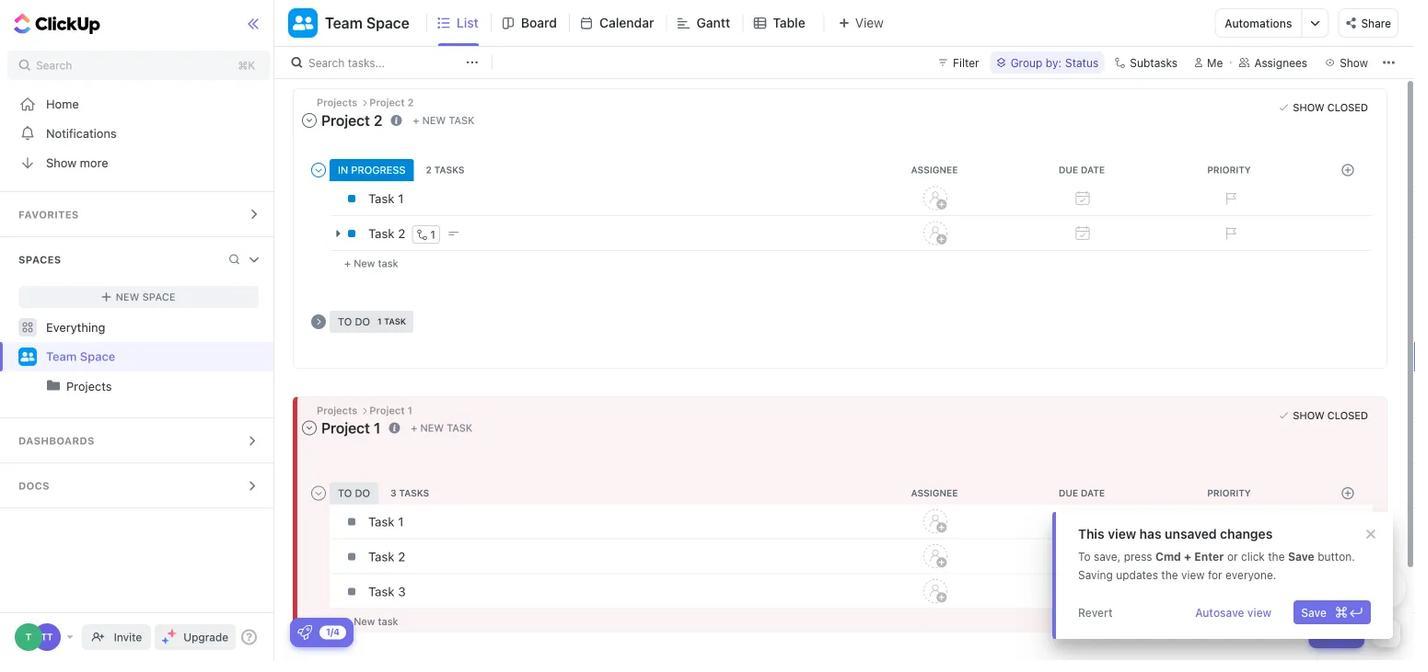 Task type: vqa. For each thing, say whether or not it's contained in the screenshot.
TREE inside Sidebar navigation
no



Task type: locate. For each thing, give the bounding box(es) containing it.
0 vertical spatial team
[[325, 14, 363, 32]]

task for task 1
[[368, 191, 395, 206]]

sparkle svg 2 image
[[162, 638, 169, 645]]

task 3
[[368, 585, 406, 600]]

‎task down ‎task 1
[[368, 550, 395, 565]]

+ new task down task 3
[[344, 616, 398, 628]]

+ inside this view has unsaved changes to save, press cmd + enter or click the save button. saving updates the view for everyone.
[[1184, 551, 1191, 563]]

2 assignee from the top
[[911, 488, 958, 499]]

calendar
[[599, 15, 654, 30]]

team space inside sidebar navigation
[[46, 350, 115, 364]]

1 vertical spatial priority
[[1207, 488, 1251, 499]]

list info image
[[389, 423, 400, 434]]

1 vertical spatial project 1
[[321, 420, 381, 437]]

1 vertical spatial date
[[1081, 488, 1105, 499]]

‎task for ‎task 1
[[368, 515, 395, 530]]

button.
[[1318, 551, 1355, 563]]

assignee for 2 tasks
[[911, 165, 958, 175]]

2 date from the top
[[1081, 488, 1105, 499]]

0 horizontal spatial team
[[46, 350, 77, 364]]

save left 'button.'
[[1288, 551, 1314, 563]]

or
[[1227, 551, 1238, 563]]

me button
[[1187, 52, 1230, 74]]

new right 1/4
[[354, 616, 375, 628]]

search up home
[[36, 59, 72, 72]]

group
[[1011, 56, 1043, 69]]

task down ‎task 2
[[368, 585, 395, 600]]

1
[[398, 191, 404, 206], [430, 228, 436, 241], [377, 317, 382, 327], [407, 405, 412, 417], [374, 420, 381, 437], [398, 515, 404, 530]]

1 set priority image from the top
[[1216, 220, 1244, 247]]

team up search tasks...
[[325, 14, 363, 32]]

1 vertical spatial the
[[1161, 569, 1178, 582]]

csv
[[1195, 583, 1216, 595]]

0 vertical spatial date
[[1081, 165, 1105, 175]]

1 closed from the top
[[1327, 102, 1368, 114]]

0 vertical spatial ‎task
[[368, 515, 395, 530]]

0 vertical spatial priority button
[[1157, 165, 1305, 175]]

+ new task down task 2
[[344, 258, 398, 270]]

autosave
[[1195, 607, 1244, 620]]

new space
[[116, 291, 175, 303]]

3 set priority element from the top
[[1216, 509, 1244, 536]]

due date button
[[1010, 165, 1157, 175], [1010, 488, 1157, 499]]

set priority element for ‎task 1
[[1216, 509, 1244, 536]]

1 assignee button from the top
[[863, 165, 1010, 175]]

&
[[1185, 583, 1192, 595]]

priority button for 2 tasks
[[1157, 165, 1305, 175]]

1 vertical spatial assignee button
[[863, 488, 1010, 499]]

Search tasks... text field
[[308, 50, 461, 75]]

view down everyone. at the right bottom
[[1247, 607, 1272, 620]]

show closed
[[1293, 102, 1368, 114], [1293, 410, 1368, 422]]

1 set priority element from the top
[[1216, 185, 1244, 212]]

view for this
[[1108, 527, 1136, 542]]

team space down everything
[[46, 350, 115, 364]]

set priority image up or on the bottom right of page
[[1216, 509, 1244, 536]]

2 horizontal spatial view
[[1247, 607, 1272, 620]]

priority up set priority icon
[[1207, 165, 1251, 175]]

‎task inside ‎task 1 link
[[368, 515, 395, 530]]

2 set priority image from the top
[[1216, 509, 1244, 536]]

project 2 up list info icon
[[369, 97, 414, 109]]

0 vertical spatial show closed button
[[1275, 99, 1373, 117]]

due date button for 2 tasks
[[1010, 165, 1157, 175]]

team space inside button
[[325, 14, 410, 32]]

automations button
[[1216, 9, 1301, 37]]

0 horizontal spatial view
[[1108, 527, 1136, 542]]

search inside sidebar navigation
[[36, 59, 72, 72]]

priority for 2 tasks
[[1207, 165, 1251, 175]]

1 horizontal spatial view
[[1181, 569, 1205, 582]]

project left list info icon
[[321, 112, 370, 129]]

docs
[[18, 481, 50, 493]]

0 horizontal spatial tasks
[[399, 488, 429, 499]]

2 horizontal spatial space
[[366, 14, 410, 32]]

1 vertical spatial team
[[46, 350, 77, 364]]

the
[[1268, 551, 1285, 563], [1161, 569, 1178, 582]]

view inside the autosave view button
[[1247, 607, 1272, 620]]

save,
[[1094, 551, 1121, 563]]

1 vertical spatial tasks
[[399, 488, 429, 499]]

set priority image
[[1216, 185, 1244, 212]]

project 2 inside project 2 dropdown button
[[321, 112, 383, 129]]

due
[[1059, 165, 1078, 175], [1059, 488, 1078, 499]]

space inside button
[[366, 14, 410, 32]]

tasks
[[434, 165, 464, 175], [399, 488, 429, 499]]

0 vertical spatial due date
[[1059, 165, 1105, 175]]

1 left list info image
[[374, 420, 381, 437]]

set priority element
[[1216, 185, 1244, 212], [1216, 220, 1244, 247], [1216, 509, 1244, 536]]

0 vertical spatial team space
[[325, 14, 410, 32]]

view
[[1108, 527, 1136, 542], [1181, 569, 1205, 582], [1247, 607, 1272, 620]]

1 vertical spatial space
[[142, 291, 175, 303]]

1 vertical spatial save
[[1301, 607, 1327, 620]]

priority button up changes on the right of the page
[[1157, 488, 1305, 499]]

1 horizontal spatial team
[[325, 14, 363, 32]]

project 2 button
[[300, 107, 387, 133]]

1 vertical spatial 3
[[398, 585, 406, 600]]

the right "click" on the right
[[1268, 551, 1285, 563]]

priority button up set priority icon
[[1157, 165, 1305, 175]]

1 horizontal spatial search
[[308, 56, 345, 69]]

view up the save,
[[1108, 527, 1136, 542]]

projects inside projects "link"
[[66, 380, 112, 394]]

1 vertical spatial assignee
[[911, 488, 958, 499]]

1 vertical spatial show closed button
[[1275, 407, 1373, 425]]

0 vertical spatial projects
[[317, 97, 360, 109]]

2 inside ‎task 2 link
[[398, 550, 405, 565]]

0 vertical spatial due
[[1059, 165, 1078, 175]]

3 down ‎task 2
[[398, 585, 406, 600]]

onboarding checklist button image
[[297, 626, 312, 641]]

saving
[[1078, 569, 1113, 582]]

filter button
[[931, 52, 987, 74]]

project 1 left list info image
[[321, 420, 381, 437]]

gantt link
[[696, 0, 738, 46]]

2 vertical spatial view
[[1247, 607, 1272, 620]]

save inside button
[[1301, 607, 1327, 620]]

autosave view button
[[1188, 601, 1279, 625]]

0 vertical spatial set priority image
[[1216, 220, 1244, 247]]

space for team space link
[[80, 350, 115, 364]]

3 up ‎task 1
[[390, 488, 396, 499]]

1 horizontal spatial tasks
[[434, 165, 464, 175]]

search left tasks...
[[308, 56, 345, 69]]

‎task
[[368, 515, 395, 530], [368, 550, 395, 565]]

priority up changes on the right of the page
[[1207, 488, 1251, 499]]

closed for project 2
[[1327, 102, 1368, 114]]

task for task 2
[[368, 226, 395, 241]]

assignee button for 3 tasks
[[863, 488, 1010, 499]]

2 priority from the top
[[1207, 488, 1251, 499]]

team
[[325, 14, 363, 32], [46, 350, 77, 364]]

‎task 2
[[368, 550, 405, 565]]

project 1 up list info image
[[369, 405, 412, 417]]

0 vertical spatial assignee
[[911, 165, 958, 175]]

0 vertical spatial set priority element
[[1216, 185, 1244, 212]]

0 vertical spatial view
[[1108, 527, 1136, 542]]

0 horizontal spatial search
[[36, 59, 72, 72]]

‎task inside ‎task 2 link
[[368, 550, 395, 565]]

date
[[1081, 165, 1105, 175], [1081, 488, 1105, 499]]

1 due date button from the top
[[1010, 165, 1157, 175]]

projects
[[317, 97, 360, 109], [66, 380, 112, 394], [317, 405, 360, 417]]

2 ‎task from the top
[[368, 550, 395, 565]]

1/4
[[326, 627, 340, 638]]

0 vertical spatial assignee button
[[863, 165, 1010, 175]]

2 closed from the top
[[1327, 410, 1368, 422]]

new down task 2
[[354, 258, 375, 270]]

share button
[[1338, 8, 1398, 38]]

team for team space link
[[46, 350, 77, 364]]

1 ‎task from the top
[[368, 515, 395, 530]]

new up everything link
[[116, 291, 139, 303]]

projects link
[[2, 372, 261, 401], [66, 372, 261, 401]]

‎task for ‎task 2
[[368, 550, 395, 565]]

me
[[1207, 56, 1223, 69]]

0 vertical spatial show closed
[[1293, 102, 1368, 114]]

team space for team space link
[[46, 350, 115, 364]]

project 1
[[369, 405, 412, 417], [321, 420, 381, 437]]

2 due date button from the top
[[1010, 488, 1157, 499]]

1 up task 2
[[398, 191, 404, 206]]

task 3 link
[[364, 577, 857, 608]]

1 task
[[377, 317, 406, 327]]

2 inside project 2 dropdown button
[[374, 112, 383, 129]]

1 right project 1 dropdown button
[[407, 405, 412, 417]]

1 vertical spatial show closed
[[1293, 410, 1368, 422]]

‎task up ‎task 2
[[368, 515, 395, 530]]

1 projects link from the left
[[2, 372, 261, 401]]

1 vertical spatial due
[[1059, 488, 1078, 499]]

1 show closed button from the top
[[1275, 99, 1373, 117]]

1 vertical spatial set priority element
[[1216, 220, 1244, 247]]

show closed button
[[1275, 99, 1373, 117], [1275, 407, 1373, 425]]

1 horizontal spatial 3
[[398, 585, 406, 600]]

view up &
[[1181, 569, 1205, 582]]

2 due date from the top
[[1059, 488, 1105, 499]]

3 tasks
[[390, 488, 429, 499]]

task down save button
[[1333, 628, 1357, 641]]

notifications
[[46, 127, 117, 140]]

0 vertical spatial 3
[[390, 488, 396, 499]]

1 date from the top
[[1081, 165, 1105, 175]]

1 vertical spatial project 2
[[321, 112, 383, 129]]

0 horizontal spatial space
[[80, 350, 115, 364]]

1 due date from the top
[[1059, 165, 1105, 175]]

the up excel
[[1161, 569, 1178, 582]]

0 vertical spatial save
[[1288, 551, 1314, 563]]

save down 'button.'
[[1301, 607, 1327, 620]]

1 assignee from the top
[[911, 165, 958, 175]]

2 vertical spatial projects
[[317, 405, 360, 417]]

everything
[[46, 321, 105, 335]]

set priority image down set priority icon
[[1216, 220, 1244, 247]]

0 horizontal spatial team space
[[46, 350, 115, 364]]

project 1 inside dropdown button
[[321, 420, 381, 437]]

view for autosave
[[1247, 607, 1272, 620]]

3
[[390, 488, 396, 499], [398, 585, 406, 600]]

2 vertical spatial set priority element
[[1216, 509, 1244, 536]]

set priority image
[[1216, 220, 1244, 247], [1216, 509, 1244, 536]]

0 vertical spatial tasks
[[434, 165, 464, 175]]

show inside sidebar navigation
[[46, 156, 77, 170]]

0 vertical spatial project 1
[[369, 405, 412, 417]]

revert button
[[1071, 601, 1120, 625]]

1 vertical spatial ‎task
[[368, 550, 395, 565]]

show button
[[1319, 52, 1374, 74]]

project 1 button
[[300, 416, 385, 441]]

set priority image for set priority element associated with ‎task 1
[[1216, 509, 1244, 536]]

0 vertical spatial due date button
[[1010, 165, 1157, 175]]

closed for project 1
[[1327, 410, 1368, 422]]

everything link
[[0, 313, 277, 342]]

1 vertical spatial priority button
[[1157, 488, 1305, 499]]

1 due from the top
[[1059, 165, 1078, 175]]

space up search tasks... text box
[[366, 14, 410, 32]]

1 priority from the top
[[1207, 165, 1251, 175]]

1 vertical spatial projects
[[66, 380, 112, 394]]

home
[[46, 97, 79, 111]]

notifications link
[[0, 119, 277, 148]]

1 horizontal spatial team space
[[325, 14, 410, 32]]

due date for 3 tasks
[[1059, 488, 1105, 499]]

1 vertical spatial due date button
[[1010, 488, 1157, 499]]

sparkle svg 1 image
[[168, 630, 177, 639]]

0 vertical spatial the
[[1268, 551, 1285, 563]]

due date
[[1059, 165, 1105, 175], [1059, 488, 1105, 499]]

calendar link
[[599, 0, 661, 46]]

show
[[1340, 56, 1368, 69], [1293, 102, 1324, 114], [46, 156, 77, 170], [1293, 410, 1324, 422]]

show inside dropdown button
[[1340, 56, 1368, 69]]

tasks for 2 tasks
[[434, 165, 464, 175]]

1 priority button from the top
[[1157, 165, 1305, 175]]

1 vertical spatial team space
[[46, 350, 115, 364]]

2 priority button from the top
[[1157, 488, 1305, 499]]

2
[[407, 97, 414, 109], [374, 112, 383, 129], [426, 165, 432, 175], [398, 226, 405, 241], [398, 550, 405, 565]]

2 show closed button from the top
[[1275, 407, 1373, 425]]

1 vertical spatial set priority image
[[1216, 509, 1244, 536]]

projects for project 1
[[317, 405, 360, 417]]

1 vertical spatial due date
[[1059, 488, 1105, 499]]

closed
[[1327, 102, 1368, 114], [1327, 410, 1368, 422]]

1 right task 2
[[430, 228, 436, 241]]

space up everything link
[[142, 291, 175, 303]]

1 horizontal spatial the
[[1268, 551, 1285, 563]]

1 show closed from the top
[[1293, 102, 1368, 114]]

2 show closed from the top
[[1293, 410, 1368, 422]]

2 vertical spatial space
[[80, 350, 115, 364]]

3 inside the task 3 link
[[398, 585, 406, 600]]

task down task 1
[[368, 226, 395, 241]]

due date button for 3 tasks
[[1010, 488, 1157, 499]]

space down everything
[[80, 350, 115, 364]]

team down everything
[[46, 350, 77, 364]]

1 vertical spatial closed
[[1327, 410, 1368, 422]]

task 2
[[368, 226, 405, 241]]

project 2 left list info icon
[[321, 112, 383, 129]]

0 vertical spatial space
[[366, 14, 410, 32]]

2 tasks button
[[423, 165, 471, 175]]

+ new task
[[413, 114, 474, 126], [344, 258, 398, 270], [411, 423, 472, 435], [344, 616, 398, 628]]

set priority element for task 1
[[1216, 185, 1244, 212]]

task up task 2
[[368, 191, 395, 206]]

2 due from the top
[[1059, 488, 1078, 499]]

revert
[[1078, 607, 1113, 620]]

search for search tasks...
[[308, 56, 345, 69]]

team inside sidebar navigation
[[46, 350, 77, 364]]

autosave view
[[1195, 607, 1272, 620]]

team space up tasks...
[[325, 14, 410, 32]]

save
[[1288, 551, 1314, 563], [1301, 607, 1327, 620]]

space
[[366, 14, 410, 32], [142, 291, 175, 303], [80, 350, 115, 364]]

0 vertical spatial closed
[[1327, 102, 1368, 114]]

new
[[422, 114, 446, 126], [354, 258, 375, 270], [116, 291, 139, 303], [420, 423, 444, 435], [354, 616, 375, 628]]

project
[[369, 97, 405, 109], [321, 112, 370, 129], [369, 405, 405, 417], [321, 420, 370, 437]]

1 down 3 tasks
[[398, 515, 404, 530]]

task
[[368, 191, 395, 206], [368, 226, 395, 241], [368, 585, 395, 600], [1333, 628, 1357, 641]]

project left list info image
[[321, 420, 370, 437]]

team inside button
[[325, 14, 363, 32]]

assignee button
[[863, 165, 1010, 175], [863, 488, 1010, 499]]

2 assignee button from the top
[[863, 488, 1010, 499]]

assignee for 3 tasks
[[911, 488, 958, 499]]

0 vertical spatial priority
[[1207, 165, 1251, 175]]



Task type: describe. For each thing, give the bounding box(es) containing it.
team space for the team space button
[[325, 14, 410, 32]]

board
[[521, 15, 557, 30]]

show more
[[46, 156, 108, 170]]

spaces
[[18, 254, 61, 266]]

table link
[[773, 0, 813, 46]]

gantt
[[696, 15, 730, 30]]

3 tasks button
[[388, 488, 436, 499]]

for
[[1208, 569, 1222, 582]]

press
[[1124, 551, 1152, 563]]

unsaved
[[1165, 527, 1217, 542]]

group by: status
[[1011, 56, 1099, 69]]

0 horizontal spatial the
[[1161, 569, 1178, 582]]

+ new task right list info icon
[[413, 114, 474, 126]]

this view has unsaved changes to save, press cmd + enter or click the save button. saving updates the view for everyone.
[[1078, 527, 1355, 582]]

project inside project 1 dropdown button
[[321, 420, 370, 437]]

due date for 2 tasks
[[1059, 165, 1105, 175]]

space for the team space button
[[366, 14, 410, 32]]

tasks...
[[348, 56, 385, 69]]

more
[[80, 156, 108, 170]]

updates
[[1116, 569, 1158, 582]]

task for task 3
[[368, 585, 395, 600]]

user friends image
[[293, 15, 313, 31]]

dashboards
[[18, 435, 95, 447]]

everyone.
[[1225, 569, 1276, 582]]

set priority image for 2nd set priority element from the bottom
[[1216, 220, 1244, 247]]

1 vertical spatial view
[[1181, 569, 1205, 582]]

share
[[1361, 17, 1391, 30]]

list link
[[456, 0, 486, 46]]

‎task 1 link
[[364, 507, 857, 538]]

show closed button for project 1
[[1275, 407, 1373, 425]]

task 1 link
[[364, 183, 857, 214]]

1 inside dropdown button
[[374, 420, 381, 437]]

new inside sidebar navigation
[[116, 291, 139, 303]]

team for the team space button
[[325, 14, 363, 32]]

0 horizontal spatial 3
[[390, 488, 396, 499]]

cmd
[[1155, 551, 1181, 563]]

excel
[[1156, 583, 1182, 595]]

save button
[[1294, 601, 1371, 625]]

excel & csv
[[1156, 583, 1216, 595]]

tasks for 3 tasks
[[399, 488, 429, 499]]

2 set priority element from the top
[[1216, 220, 1244, 247]]

show closed for project 1
[[1293, 410, 1368, 422]]

tt
[[41, 632, 53, 643]]

view button
[[824, 12, 889, 35]]

list
[[456, 15, 479, 30]]

new right list info image
[[420, 423, 444, 435]]

1 horizontal spatial space
[[142, 291, 175, 303]]

show closed for project 2
[[1293, 102, 1368, 114]]

search for search
[[36, 59, 72, 72]]

new right list info icon
[[422, 114, 446, 126]]

assignee button for 2 tasks
[[863, 165, 1010, 175]]

sidebar navigation
[[0, 0, 278, 662]]

‎task 2 link
[[364, 542, 857, 573]]

team space link
[[46, 342, 261, 372]]

board link
[[521, 0, 564, 46]]

favorites button
[[0, 192, 277, 237]]

table
[[773, 15, 805, 30]]

priority for 3 tasks
[[1207, 488, 1251, 499]]

assignees
[[1254, 56, 1307, 69]]

project up list info image
[[369, 405, 405, 417]]

2 tasks
[[426, 165, 464, 175]]

this
[[1078, 527, 1104, 542]]

subtasks
[[1130, 56, 1178, 69]]

filter
[[953, 56, 979, 69]]

invite
[[114, 632, 142, 644]]

date for 2 tasks
[[1081, 165, 1105, 175]]

task 1
[[368, 191, 404, 206]]

project inside project 2 dropdown button
[[321, 112, 370, 129]]

enter
[[1194, 551, 1224, 563]]

list info image
[[391, 115, 402, 126]]

project up list info icon
[[369, 97, 405, 109]]

assignees button
[[1230, 52, 1316, 74]]

status
[[1065, 56, 1099, 69]]

‎task 1
[[368, 515, 404, 530]]

projects for project 2
[[317, 97, 360, 109]]

onboarding checklist button element
[[297, 626, 312, 641]]

click
[[1241, 551, 1265, 563]]

by:
[[1046, 56, 1062, 69]]

+ new task right list info image
[[411, 423, 472, 435]]

subtasks button
[[1108, 52, 1183, 74]]

user friends image
[[21, 352, 35, 363]]

1 down task 2
[[377, 317, 382, 327]]

home link
[[0, 89, 277, 119]]

save inside this view has unsaved changes to save, press cmd + enter or click the save button. saving updates the view for everyone.
[[1288, 551, 1314, 563]]

changes
[[1220, 527, 1273, 542]]

automations
[[1225, 17, 1292, 29]]

due for 2 tasks
[[1059, 165, 1078, 175]]

upgrade link
[[155, 625, 236, 651]]

⌘k
[[238, 59, 255, 72]]

t
[[26, 632, 32, 643]]

show closed button for project 2
[[1275, 99, 1373, 117]]

team space button
[[318, 3, 410, 43]]

has
[[1139, 527, 1161, 542]]

favorites
[[18, 209, 79, 221]]

search tasks...
[[308, 56, 385, 69]]

due for 3 tasks
[[1059, 488, 1078, 499]]

2 projects link from the left
[[66, 372, 261, 401]]

to
[[1078, 551, 1091, 563]]

priority button for 3 tasks
[[1157, 488, 1305, 499]]

date for 3 tasks
[[1081, 488, 1105, 499]]

view
[[855, 15, 884, 30]]

upgrade
[[183, 632, 228, 644]]

0 vertical spatial project 2
[[369, 97, 414, 109]]

excel & csv link
[[1134, 565, 1222, 611]]



